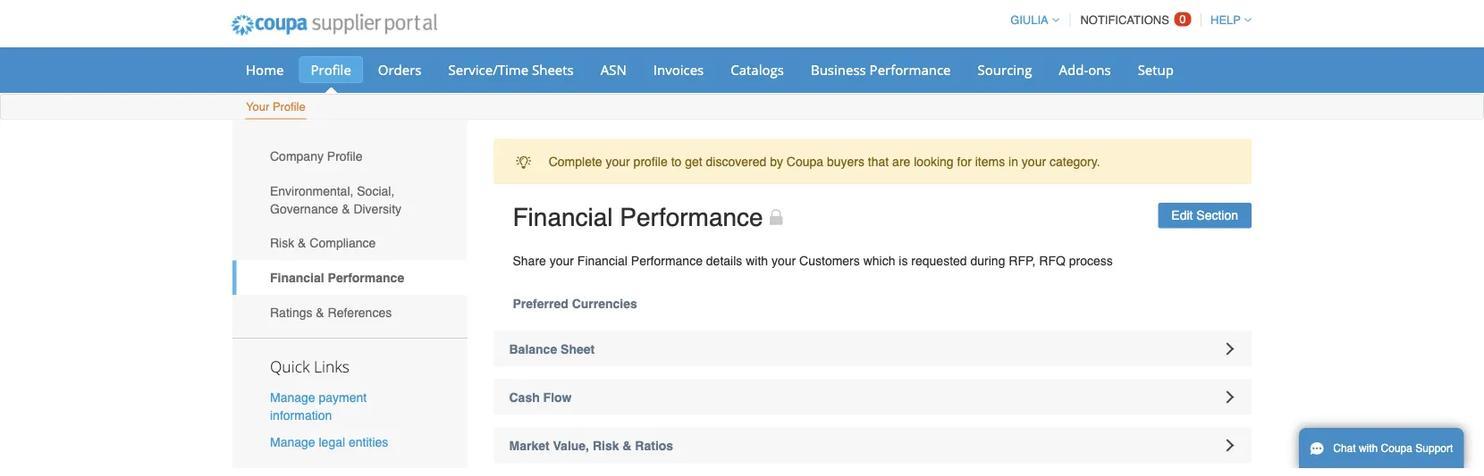 Task type: describe. For each thing, give the bounding box(es) containing it.
coupa inside alert
[[787, 154, 824, 169]]

& inside environmental, social, governance & diversity
[[342, 202, 350, 216]]

rfq
[[1039, 254, 1066, 268]]

company profile
[[270, 149, 363, 164]]

value,
[[553, 439, 589, 453]]

during
[[971, 254, 1006, 268]]

complete your profile to get discovered by coupa buyers that are looking for items in your category.
[[549, 154, 1101, 169]]

business performance
[[811, 60, 951, 79]]

in
[[1009, 154, 1019, 169]]

quick links
[[270, 356, 350, 378]]

cash
[[509, 390, 540, 405]]

setup
[[1138, 60, 1174, 79]]

discovered
[[706, 154, 767, 169]]

0 vertical spatial financial
[[513, 203, 613, 232]]

0 vertical spatial risk
[[270, 236, 294, 251]]

category.
[[1050, 154, 1101, 169]]

edit section link
[[1158, 203, 1252, 229]]

chat with coupa support
[[1334, 443, 1454, 455]]

social,
[[357, 184, 395, 198]]

risk & compliance
[[270, 236, 376, 251]]

& inside dropdown button
[[623, 439, 632, 453]]

manage legal entities
[[270, 435, 388, 449]]

information
[[270, 409, 332, 423]]

profile for your profile
[[273, 100, 306, 114]]

chat with coupa support button
[[1300, 428, 1464, 470]]

your left profile
[[606, 154, 630, 169]]

your right in
[[1022, 154, 1046, 169]]

customers
[[800, 254, 860, 268]]

is
[[899, 254, 908, 268]]

your profile link
[[245, 96, 307, 119]]

manage payment information
[[270, 391, 367, 423]]

governance
[[270, 202, 338, 216]]

add-ons link
[[1048, 56, 1123, 83]]

1 vertical spatial financial performance
[[270, 271, 404, 285]]

invoices
[[654, 60, 704, 79]]

that
[[868, 154, 889, 169]]

for
[[957, 154, 972, 169]]

by
[[770, 154, 783, 169]]

chat
[[1334, 443, 1356, 455]]

rfp,
[[1009, 254, 1036, 268]]

0 vertical spatial financial performance
[[513, 203, 763, 232]]

performance right business
[[870, 60, 951, 79]]

preferred currencies
[[513, 296, 637, 311]]

quick
[[270, 356, 310, 378]]

sourcing
[[978, 60, 1033, 79]]

references
[[328, 305, 392, 320]]

share your financial performance details with your customers which is requested during rfp, rfq process
[[513, 254, 1113, 268]]

ratings & references
[[270, 305, 392, 320]]

add-ons
[[1059, 60, 1111, 79]]

add-
[[1059, 60, 1089, 79]]

complete your profile to get discovered by coupa buyers that are looking for items in your category. alert
[[494, 139, 1252, 184]]

asn
[[601, 60, 627, 79]]

coupa supplier portal image
[[219, 3, 450, 47]]

market value, risk & ratios button
[[494, 428, 1252, 464]]

edit section
[[1172, 209, 1239, 223]]

financial performance link
[[233, 261, 467, 295]]

balance sheet
[[509, 342, 595, 356]]

manage for manage legal entities
[[270, 435, 315, 449]]

payment
[[319, 391, 367, 405]]

& right ratings
[[316, 305, 324, 320]]

catalogs link
[[719, 56, 796, 83]]

risk inside dropdown button
[[593, 439, 619, 453]]

cash flow button
[[494, 380, 1252, 415]]

to
[[671, 154, 682, 169]]



Task type: vqa. For each thing, say whether or not it's contained in the screenshot.
text box
no



Task type: locate. For each thing, give the bounding box(es) containing it.
1 vertical spatial manage
[[270, 435, 315, 449]]

0 vertical spatial manage
[[270, 391, 315, 405]]

profile link
[[299, 56, 363, 83]]

service/time
[[449, 60, 529, 79]]

with right details
[[746, 254, 768, 268]]

market value, risk & ratios
[[509, 439, 674, 453]]

cash flow heading
[[494, 380, 1252, 415]]

process
[[1069, 254, 1113, 268]]

2 manage from the top
[[270, 435, 315, 449]]

coupa inside button
[[1381, 443, 1413, 455]]

invoices link
[[642, 56, 716, 83]]

0 vertical spatial coupa
[[787, 154, 824, 169]]

details
[[706, 254, 743, 268]]

performance left details
[[631, 254, 703, 268]]

1 horizontal spatial coupa
[[1381, 443, 1413, 455]]

service/time sheets
[[449, 60, 574, 79]]

coupa
[[787, 154, 824, 169], [1381, 443, 1413, 455]]

support
[[1416, 443, 1454, 455]]

manage legal entities link
[[270, 435, 388, 449]]

which
[[864, 254, 896, 268]]

0 vertical spatial profile
[[311, 60, 351, 79]]

manage
[[270, 391, 315, 405], [270, 435, 315, 449]]

preferred
[[513, 296, 569, 311]]

ons
[[1089, 60, 1111, 79]]

sheet
[[561, 342, 595, 356]]

1 vertical spatial risk
[[593, 439, 619, 453]]

orders link
[[367, 56, 433, 83]]

risk right value,
[[593, 439, 619, 453]]

entities
[[349, 435, 388, 449]]

financial up share
[[513, 203, 613, 232]]

setup link
[[1127, 56, 1186, 83]]

profile inside "your profile" link
[[273, 100, 306, 114]]

with inside button
[[1359, 443, 1378, 455]]

orders
[[378, 60, 422, 79]]

manage for manage payment information
[[270, 391, 315, 405]]

environmental, social, governance & diversity
[[270, 184, 402, 216]]

1 vertical spatial profile
[[273, 100, 306, 114]]

edit
[[1172, 209, 1193, 223]]

manage up information
[[270, 391, 315, 405]]

performance
[[870, 60, 951, 79], [620, 203, 763, 232], [631, 254, 703, 268], [328, 271, 404, 285]]

ratings
[[270, 305, 313, 320]]

business
[[811, 60, 866, 79]]

profile down coupa supplier portal image
[[311, 60, 351, 79]]

environmental, social, governance & diversity link
[[233, 174, 467, 226]]

company
[[270, 149, 324, 164]]

coupa left support
[[1381, 443, 1413, 455]]

currencies
[[572, 296, 637, 311]]

home link
[[234, 56, 296, 83]]

complete
[[549, 154, 602, 169]]

your
[[246, 100, 269, 114]]

section
[[1197, 209, 1239, 223]]

profile
[[634, 154, 668, 169]]

1 vertical spatial coupa
[[1381, 443, 1413, 455]]

risk
[[270, 236, 294, 251], [593, 439, 619, 453]]

your left customers
[[772, 254, 796, 268]]

0 horizontal spatial risk
[[270, 236, 294, 251]]

& down governance
[[298, 236, 306, 251]]

sourcing link
[[966, 56, 1044, 83]]

business performance link
[[799, 56, 963, 83]]

risk down governance
[[270, 236, 294, 251]]

are
[[893, 154, 911, 169]]

1 horizontal spatial financial performance
[[513, 203, 763, 232]]

profile inside profile link
[[311, 60, 351, 79]]

1 horizontal spatial risk
[[593, 439, 619, 453]]

balance sheet heading
[[494, 331, 1252, 367]]

2 vertical spatial financial
[[270, 271, 324, 285]]

asn link
[[589, 56, 638, 83]]

compliance
[[310, 236, 376, 251]]

financial performance down profile
[[513, 203, 763, 232]]

company profile link
[[233, 139, 467, 174]]

profile up environmental, social, governance & diversity link in the left top of the page
[[327, 149, 363, 164]]

service/time sheets link
[[437, 56, 586, 83]]

manage inside manage payment information
[[270, 391, 315, 405]]

profile right the your
[[273, 100, 306, 114]]

diversity
[[354, 202, 402, 216]]

ratings & references link
[[233, 295, 467, 330]]

your right share
[[550, 254, 574, 268]]

cash flow
[[509, 390, 572, 405]]

manage down information
[[270, 435, 315, 449]]

profile for company profile
[[327, 149, 363, 164]]

financial
[[513, 203, 613, 232], [578, 254, 628, 268], [270, 271, 324, 285]]

flow
[[543, 390, 572, 405]]

financial up currencies
[[578, 254, 628, 268]]

& left ratios
[[623, 439, 632, 453]]

financial performance down the compliance
[[270, 271, 404, 285]]

ratios
[[635, 439, 674, 453]]

balance
[[509, 342, 557, 356]]

performance up the references
[[328, 271, 404, 285]]

catalogs
[[731, 60, 784, 79]]

performance up details
[[620, 203, 763, 232]]

2 vertical spatial profile
[[327, 149, 363, 164]]

environmental,
[[270, 184, 354, 198]]

coupa right 'by'
[[787, 154, 824, 169]]

manage payment information link
[[270, 391, 367, 423]]

requested
[[912, 254, 967, 268]]

buyers
[[827, 154, 865, 169]]

legal
[[319, 435, 345, 449]]

1 vertical spatial financial
[[578, 254, 628, 268]]

share
[[513, 254, 546, 268]]

links
[[314, 356, 350, 378]]

0 horizontal spatial financial performance
[[270, 271, 404, 285]]

1 vertical spatial with
[[1359, 443, 1378, 455]]

get
[[685, 154, 703, 169]]

financial up ratings
[[270, 271, 324, 285]]

looking
[[914, 154, 954, 169]]

1 horizontal spatial with
[[1359, 443, 1378, 455]]

0 horizontal spatial with
[[746, 254, 768, 268]]

&
[[342, 202, 350, 216], [298, 236, 306, 251], [316, 305, 324, 320], [623, 439, 632, 453]]

financial performance
[[513, 203, 763, 232], [270, 271, 404, 285]]

0 vertical spatial with
[[746, 254, 768, 268]]

risk & compliance link
[[233, 226, 467, 261]]

1 manage from the top
[[270, 391, 315, 405]]

profile
[[311, 60, 351, 79], [273, 100, 306, 114], [327, 149, 363, 164]]

home
[[246, 60, 284, 79]]

with right the chat
[[1359, 443, 1378, 455]]

sheets
[[532, 60, 574, 79]]

market value, risk & ratios heading
[[494, 428, 1252, 464]]

balance sheet button
[[494, 331, 1252, 367]]

0 horizontal spatial coupa
[[787, 154, 824, 169]]

& left diversity on the top left of page
[[342, 202, 350, 216]]

profile inside "company profile" link
[[327, 149, 363, 164]]

financial inside the financial performance link
[[270, 271, 324, 285]]

your profile
[[246, 100, 306, 114]]

market
[[509, 439, 550, 453]]

with
[[746, 254, 768, 268], [1359, 443, 1378, 455]]

items
[[975, 154, 1005, 169]]



